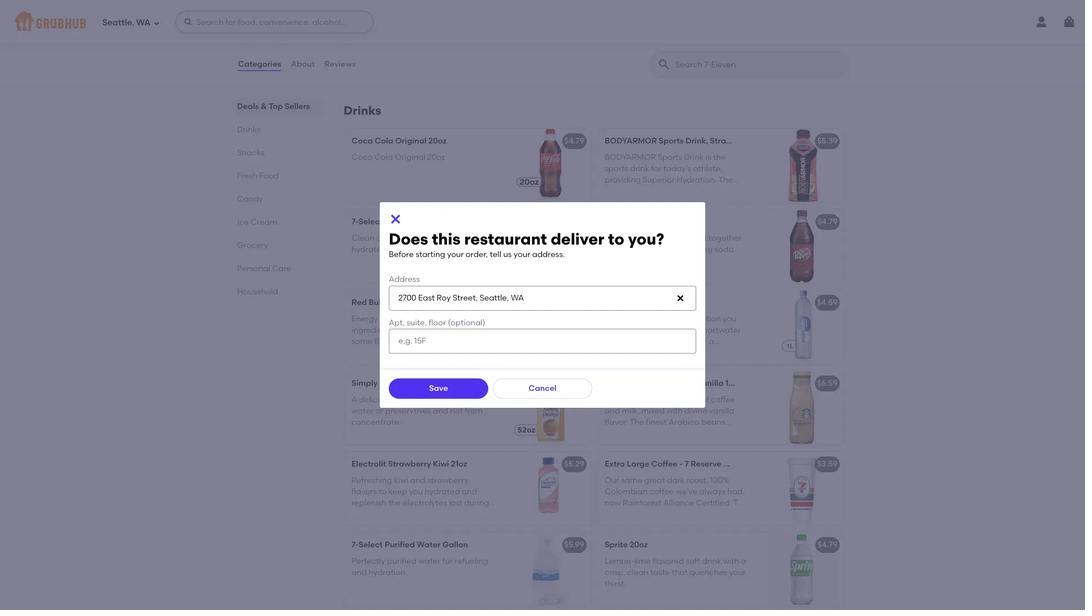 Task type: locate. For each thing, give the bounding box(es) containing it.
1 vertical spatial $4.79
[[818, 217, 838, 227]]

from up not
[[461, 395, 479, 405]]

water left 24
[[385, 217, 409, 227]]

grocery
[[237, 241, 268, 250]]

to left keep
[[379, 487, 387, 497]]

with up flavor
[[392, 54, 409, 64]]

you up feel.
[[629, 314, 642, 324]]

select up clean
[[359, 217, 383, 227]]

and down the finest
[[655, 429, 671, 439]]

flavored for are
[[421, 31, 454, 41]]

1 vertical spatial 7-
[[352, 541, 359, 550]]

24
[[411, 217, 420, 227]]

0 vertical spatial svg image
[[183, 18, 193, 27]]

water down the pack
[[434, 233, 456, 243]]

0 horizontal spatial crisp
[[418, 54, 436, 64]]

0 horizontal spatial for
[[442, 557, 453, 566]]

containing
[[401, 314, 442, 324]]

a inside blend of 23 flavors married together to form a pefectly refreshing soda.
[[635, 245, 640, 254]]

0 vertical spatial water
[[434, 233, 456, 243]]

extra large coffee - 7 reserve colombian 24oz
[[605, 460, 787, 469]]

electrolytes down distilled
[[650, 337, 695, 347]]

and up all
[[377, 233, 392, 243]]

svg image right wa on the left
[[183, 18, 193, 27]]

1 horizontal spatial svg image
[[389, 213, 402, 226]]

the
[[388, 499, 401, 508]]

1 vertical spatial water
[[417, 541, 441, 550]]

1 vertical spatial of
[[396, 326, 404, 335]]

and inside perfectly purified water for refueling and hydration.
[[352, 568, 367, 578]]

sprite 20oz
[[605, 541, 648, 550]]

and down taurine,
[[445, 337, 460, 347]]

deals & top sellers tab
[[237, 101, 317, 112]]

0 vertical spatial flavors
[[649, 233, 674, 243]]

0 vertical spatial from
[[461, 395, 479, 405]]

distilled
[[664, 326, 694, 335]]

electrolytes down keep
[[403, 499, 447, 508]]

beverage.
[[605, 441, 644, 450]]

rings left 6oz
[[446, 15, 468, 25]]

of up group
[[396, 326, 404, 335]]

added
[[623, 337, 648, 347]]

drink inside the energy drink containing highly quality ingredients of caffeine, taurine, some b-group vitamins, and sugars.
[[380, 314, 399, 324]]

0 horizontal spatial refreshing
[[394, 233, 432, 243]]

of
[[629, 233, 636, 243], [396, 326, 404, 335], [702, 395, 709, 405]]

0 vertical spatial drink
[[380, 314, 399, 324]]

can down purity in the right bottom of the page
[[605, 326, 620, 335]]

clean and refreshing water to stay hydrated all day.
[[352, 233, 484, 254]]

0 horizontal spatial strawberry
[[388, 460, 431, 469]]

for down gallon
[[442, 557, 453, 566]]

1 horizontal spatial can
[[644, 314, 659, 324]]

onion for funyuns®
[[396, 31, 419, 41]]

food
[[260, 171, 279, 181]]

1 vertical spatial strawberry
[[388, 460, 431, 469]]

7- up 'perfectly' at the left bottom of the page
[[352, 541, 359, 550]]

a
[[352, 43, 357, 53], [410, 54, 416, 64], [635, 245, 640, 254], [709, 337, 714, 347], [640, 395, 645, 405], [632, 429, 637, 439], [741, 557, 746, 566]]

1 vertical spatial drinks
[[237, 125, 261, 135]]

to left stay
[[458, 233, 466, 243]]

1 horizontal spatial svg image
[[1063, 15, 1076, 29]]

2 horizontal spatial your
[[729, 568, 746, 578]]

you right keep
[[409, 487, 423, 497]]

sellers
[[285, 102, 310, 111]]

water inside clean and refreshing water to stay hydrated all day.
[[434, 233, 456, 243]]

us
[[503, 250, 512, 259]]

for up taste.
[[697, 337, 707, 347]]

0 horizontal spatial of
[[396, 326, 404, 335]]

12oz
[[385, 298, 401, 308]]

banana
[[755, 136, 786, 146]]

crisp left taste.
[[682, 349, 701, 358]]

0 vertical spatial flavored
[[410, 15, 444, 25]]

flavors up replenish
[[352, 487, 377, 497]]

7-select water 24 pack image
[[507, 210, 591, 283]]

discover
[[605, 395, 638, 405]]

you inside refreshing kiwi and strawberry flavors to keep you hydrated and replenish the electrolytes lost during exercise.
[[409, 487, 423, 497]]

for inside purity you can taste; hydration you can feel. vapor distilled smartwater with added electrolytes for a distinctive pure and crisp taste.
[[697, 337, 707, 347]]

address
[[389, 275, 420, 284]]

ice
[[237, 218, 249, 227]]

lost
[[449, 499, 463, 508]]

and right pure
[[665, 349, 681, 358]]

1 vertical spatial coca cola original 20oz
[[352, 152, 445, 162]]

flavored up different
[[410, 15, 444, 25]]

1 horizontal spatial drink
[[702, 557, 721, 566]]

0 vertical spatial 7-
[[352, 217, 359, 227]]

1 vertical spatial coca
[[352, 152, 373, 162]]

address.
[[532, 250, 565, 259]]

a right soft
[[741, 557, 746, 566]]

svg image left 24
[[389, 213, 402, 226]]

your for does
[[514, 250, 530, 259]]

and down juice
[[433, 406, 448, 416]]

of inside the energy drink containing highly quality ingredients of caffeine, taurine, some b-group vitamins, and sugars.
[[396, 326, 404, 335]]

0 vertical spatial coca
[[352, 136, 373, 146]]

0 horizontal spatial drinks
[[237, 125, 261, 135]]

onion for funyuns
[[385, 15, 409, 25]]

can up vapor
[[644, 314, 659, 324]]

0 horizontal spatial flavors
[[352, 487, 377, 497]]

7-select purified water gallon image
[[507, 533, 591, 607]]

lime
[[635, 557, 651, 566]]

0 horizontal spatial svg image
[[153, 20, 160, 26]]

flavored up snack
[[421, 31, 454, 41]]

0 vertical spatial crisp
[[418, 54, 436, 64]]

funyuns® onion flavored rings are a deliciously different snack that's fun to eat, with a crisp texture and zesty onion flavor
[[352, 31, 492, 75]]

frappuccino
[[646, 379, 695, 389]]

0 vertical spatial hydrated
[[352, 245, 387, 254]]

can
[[644, 314, 659, 324], [605, 326, 620, 335]]

refreshing up day.
[[394, 233, 432, 243]]

0 vertical spatial for
[[697, 337, 707, 347]]

0 vertical spatial onion
[[385, 15, 409, 25]]

to left 23
[[608, 230, 624, 249]]

a delicious orange juice free from water or preservtives and not from concentrate.
[[352, 395, 483, 427]]

to inside refreshing kiwi and strawberry flavors to keep you hydrated and replenish the electrolytes lost during exercise.
[[379, 487, 387, 497]]

of left 23
[[629, 233, 636, 243]]

starbucks
[[605, 379, 644, 389]]

fun
[[352, 54, 364, 64]]

water up perfectly purified water for refueling and hydration.
[[417, 541, 441, 550]]

onion up funyuns®
[[385, 15, 409, 25]]

flavor.
[[605, 418, 628, 427]]

0 horizontal spatial drink
[[380, 314, 399, 324]]

from right not
[[465, 406, 483, 416]]

drinks down zesty
[[344, 104, 381, 118]]

1 vertical spatial hydrated
[[425, 487, 460, 497]]

electrolytes
[[650, 337, 695, 347], [403, 499, 447, 508]]

0 horizontal spatial water
[[385, 217, 409, 227]]

1 vertical spatial original
[[395, 152, 426, 162]]

simply orange juice 52oz image
[[507, 372, 591, 445]]

the
[[630, 418, 644, 427]]

2 select from the top
[[359, 541, 383, 550]]

$5.99
[[564, 541, 585, 550]]

form
[[615, 245, 633, 254]]

1 vertical spatial from
[[465, 406, 483, 416]]

water down 'a' at the bottom left
[[352, 406, 374, 416]]

select for purified
[[359, 541, 383, 550]]

0 horizontal spatial you
[[409, 487, 423, 497]]

starbucks frappuccino vanilla 13.7oz image
[[760, 372, 845, 445]]

orange
[[380, 379, 409, 389]]

2 7- from the top
[[352, 541, 359, 550]]

0 horizontal spatial electrolytes
[[403, 499, 447, 508]]

0 vertical spatial select
[[359, 217, 383, 227]]

0 vertical spatial water
[[385, 217, 409, 227]]

rings up that's
[[456, 31, 477, 41]]

a left rich
[[632, 429, 637, 439]]

all
[[389, 245, 398, 254]]

svg image
[[1063, 15, 1076, 29], [153, 20, 160, 26]]

water inside a delicious orange juice free from water or preservtives and not from concentrate.
[[352, 406, 374, 416]]

coffee
[[652, 460, 678, 469]]

before
[[389, 250, 414, 259]]

drink down the 12oz
[[380, 314, 399, 324]]

1 vertical spatial drink
[[702, 557, 721, 566]]

flavors inside refreshing kiwi and strawberry flavors to keep you hydrated and replenish the electrolytes lost during exercise.
[[352, 487, 377, 497]]

ice cream tab
[[237, 217, 317, 228]]

1 coca cola original 20oz from the top
[[352, 136, 447, 146]]

2 vertical spatial $4.79
[[818, 541, 838, 550]]

0 vertical spatial coca cola original 20oz
[[352, 136, 447, 146]]

electrolit strawberry kiwi 21oz image
[[507, 452, 591, 526]]

28oz
[[788, 136, 806, 146]]

wa
[[136, 17, 151, 27]]

water down 7-select purified water gallon
[[418, 557, 441, 566]]

flavors
[[649, 233, 674, 243], [352, 487, 377, 497]]

to right fun
[[366, 54, 374, 64]]

hydrated inside clean and refreshing water to stay hydrated all day.
[[352, 245, 387, 254]]

from
[[461, 395, 479, 405], [465, 406, 483, 416]]

crisp inside funyuns® onion flavored rings are a deliciously different snack that's fun to eat, with a crisp texture and zesty onion flavor
[[418, 54, 436, 64]]

flavored inside funyuns® onion flavored rings are a deliciously different snack that's fun to eat, with a crisp texture and zesty onion flavor
[[421, 31, 454, 41]]

purified
[[387, 557, 417, 566]]

$6.59
[[817, 379, 838, 389]]

to inside funyuns® onion flavored rings are a deliciously different snack that's fun to eat, with a crisp texture and zesty onion flavor
[[366, 54, 374, 64]]

1 7- from the top
[[352, 217, 359, 227]]

$4.79
[[565, 136, 585, 146], [818, 217, 838, 227], [818, 541, 838, 550]]

0 vertical spatial drinks
[[344, 104, 381, 118]]

1 horizontal spatial electrolytes
[[650, 337, 695, 347]]

1 horizontal spatial refreshing
[[675, 245, 713, 254]]

preservtives
[[385, 406, 431, 416]]

1 vertical spatial flavors
[[352, 487, 377, 497]]

2 vertical spatial water
[[418, 557, 441, 566]]

and inside the energy drink containing highly quality ingredients of caffeine, taurine, some b-group vitamins, and sugars.
[[445, 337, 460, 347]]

clean
[[627, 568, 649, 578]]

concentrate.
[[352, 418, 401, 427]]

strawberry up kiwi
[[388, 460, 431, 469]]

strawberry
[[710, 136, 753, 146], [388, 460, 431, 469]]

for inside perfectly purified water for refueling and hydration.
[[442, 557, 453, 566]]

drinks tab
[[237, 124, 317, 136]]

0 horizontal spatial can
[[605, 326, 620, 335]]

hydration
[[684, 314, 721, 324]]

1 horizontal spatial flavors
[[649, 233, 674, 243]]

1 horizontal spatial drinks
[[344, 104, 381, 118]]

7-
[[352, 217, 359, 227], [352, 541, 359, 550]]

e,g. 555 Main St, New York NY 10018 search field
[[389, 286, 696, 311]]

1 horizontal spatial your
[[514, 250, 530, 259]]

0 vertical spatial strawberry
[[710, 136, 753, 146]]

with inside funyuns® onion flavored rings are a deliciously different snack that's fun to eat, with a crisp texture and zesty onion flavor
[[392, 54, 409, 64]]

water
[[385, 217, 409, 227], [417, 541, 441, 550]]

cream
[[251, 218, 278, 227]]

with inside lemon-lime flavored soft drink with a crisp, clean taste that quenches your thirst.
[[723, 557, 739, 566]]

rings inside funyuns® onion flavored rings are a deliciously different snack that's fun to eat, with a crisp texture and zesty onion flavor
[[456, 31, 477, 41]]

red bull 12oz image
[[507, 291, 591, 364]]

1 horizontal spatial hydrated
[[425, 487, 460, 497]]

hydrated
[[352, 245, 387, 254], [425, 487, 460, 497]]

7- up clean
[[352, 217, 359, 227]]

hydration.
[[369, 568, 408, 578]]

0 vertical spatial cola
[[375, 136, 393, 146]]

1 vertical spatial for
[[442, 557, 453, 566]]

with inside discover a creamy blend of coffee and milk, mixed with divine vanilla flavor. the finest arabica beans create a rich and undeniably luscious beverage.
[[667, 406, 683, 416]]

select for water
[[359, 217, 383, 227]]

hydrated down the strawberry
[[425, 487, 460, 497]]

1 vertical spatial electrolytes
[[403, 499, 447, 508]]

coca
[[352, 136, 373, 146], [352, 152, 373, 162]]

cancel button
[[493, 379, 592, 399]]

soft
[[686, 557, 700, 566]]

simply orange juice 52oz
[[352, 379, 452, 389]]

crisp down different
[[418, 54, 436, 64]]

svg image inside main navigation navigation
[[183, 18, 193, 27]]

onion inside funyuns® onion flavored rings are a deliciously different snack that's fun to eat, with a crisp texture and zesty onion flavor
[[396, 31, 419, 41]]

to
[[366, 54, 374, 64], [608, 230, 624, 249], [458, 233, 466, 243], [605, 245, 613, 254], [379, 487, 387, 497]]

your right us
[[514, 250, 530, 259]]

drinks down deals
[[237, 125, 261, 135]]

flavors inside blend of 23 flavors married together to form a pefectly refreshing soda.
[[649, 233, 674, 243]]

1 coca from the top
[[352, 136, 373, 146]]

refreshing inside blend of 23 flavors married together to form a pefectly refreshing soda.
[[675, 245, 713, 254]]

you up smartwater
[[723, 314, 737, 324]]

and inside funyuns® onion flavored rings are a deliciously different snack that's fun to eat, with a crisp texture and zesty onion flavor
[[467, 54, 482, 64]]

and
[[467, 54, 482, 64], [377, 233, 392, 243], [445, 337, 460, 347], [665, 349, 681, 358], [433, 406, 448, 416], [605, 406, 620, 416], [655, 429, 671, 439], [410, 476, 426, 485], [462, 487, 477, 497], [352, 568, 367, 578]]

select up 'perfectly' at the left bottom of the page
[[359, 541, 383, 550]]

1 horizontal spatial for
[[697, 337, 707, 347]]

0 vertical spatial electrolytes
[[650, 337, 695, 347]]

with up distinctive
[[605, 337, 621, 347]]

1 vertical spatial onion
[[396, 31, 419, 41]]

0 vertical spatial of
[[629, 233, 636, 243]]

kiwi
[[433, 460, 449, 469]]

coffee
[[711, 395, 735, 405]]

7
[[685, 460, 689, 469]]

2 vertical spatial 20oz
[[630, 541, 648, 550]]

svg image up "taste;" on the bottom of the page
[[676, 294, 685, 303]]

2 vertical spatial of
[[702, 395, 709, 405]]

coca cola original 20oz image
[[507, 129, 591, 203]]

with up 'quenches'
[[723, 557, 739, 566]]

smartwater
[[695, 326, 741, 335]]

2 horizontal spatial svg image
[[676, 294, 685, 303]]

1 vertical spatial refreshing
[[675, 245, 713, 254]]

a down 23
[[635, 245, 640, 254]]

0 horizontal spatial svg image
[[183, 18, 193, 27]]

$9.59
[[565, 379, 585, 389]]

2 coca from the top
[[352, 152, 373, 162]]

with up arabica
[[667, 406, 683, 416]]

7- for 7-select water 24 pack
[[352, 217, 359, 227]]

of up divine
[[702, 395, 709, 405]]

your down this
[[447, 250, 464, 259]]

does this restaurant deliver to you? before starting your order, tell us your address.
[[389, 230, 664, 259]]

flavors up the pefectly
[[649, 233, 674, 243]]

to down blend
[[605, 245, 613, 254]]

a up mixed
[[640, 395, 645, 405]]

electrolit strawberry kiwi 21oz
[[352, 460, 467, 469]]

b-
[[375, 337, 383, 347]]

1 horizontal spatial crisp
[[682, 349, 701, 358]]

onion up different
[[396, 31, 419, 41]]

1 vertical spatial rings
[[456, 31, 477, 41]]

0 vertical spatial $4.79
[[565, 136, 585, 146]]

to inside blend of 23 flavors married together to form a pefectly refreshing soda.
[[605, 245, 613, 254]]

1 select from the top
[[359, 217, 383, 227]]

0 vertical spatial refreshing
[[394, 233, 432, 243]]

1 vertical spatial crisp
[[682, 349, 701, 358]]

a down different
[[410, 54, 416, 64]]

about
[[291, 59, 315, 69]]

1 vertical spatial flavored
[[421, 31, 454, 41]]

arabica
[[669, 418, 700, 427]]

1 vertical spatial water
[[352, 406, 374, 416]]

hydrated down clean
[[352, 245, 387, 254]]

1 vertical spatial select
[[359, 541, 383, 550]]

1 vertical spatial 20oz
[[427, 152, 445, 162]]

0 vertical spatial rings
[[446, 15, 468, 25]]

your right 'quenches'
[[729, 568, 746, 578]]

svg image
[[183, 18, 193, 27], [389, 213, 402, 226], [676, 294, 685, 303]]

funyuns
[[352, 15, 383, 25]]

and up flavor.
[[605, 406, 620, 416]]

a up fun
[[352, 43, 357, 53]]

rich
[[639, 429, 654, 439]]

2 horizontal spatial of
[[702, 395, 709, 405]]

and down 'perfectly' at the left bottom of the page
[[352, 568, 367, 578]]

funyuns®
[[352, 31, 394, 41]]

flavored for 6oz
[[410, 15, 444, 25]]

1 vertical spatial can
[[605, 326, 620, 335]]

2 horizontal spatial you
[[723, 314, 737, 324]]

and down that's
[[467, 54, 482, 64]]

smartwater 1l image
[[760, 291, 845, 364]]

0 horizontal spatial hydrated
[[352, 245, 387, 254]]

refreshing down married
[[675, 245, 713, 254]]

deals & top sellers
[[237, 102, 310, 111]]

save
[[429, 384, 448, 393]]

apt, suite, floor (optional)
[[389, 318, 485, 328]]

a up taste.
[[709, 337, 714, 347]]

drink up 'quenches'
[[702, 557, 721, 566]]

strawberry right drink,
[[710, 136, 753, 146]]

$5.39
[[818, 136, 838, 146]]

rings for are
[[456, 31, 477, 41]]

7-select water 24 pack
[[352, 217, 441, 227]]

deals
[[237, 102, 259, 111]]

your inside lemon-lime flavored soft drink with a crisp, clean taste that quenches your thirst.
[[729, 568, 746, 578]]

electrolytes inside refreshing kiwi and strawberry flavors to keep you hydrated and replenish the electrolytes lost during exercise.
[[403, 499, 447, 508]]

taste.
[[703, 349, 724, 358]]

1 horizontal spatial of
[[629, 233, 636, 243]]

strawberry
[[427, 476, 469, 485]]



Task type: vqa. For each thing, say whether or not it's contained in the screenshot.
$3.39 associated with $3.05
no



Task type: describe. For each thing, give the bounding box(es) containing it.
this
[[432, 230, 461, 249]]

grocery tab
[[237, 240, 317, 252]]

divine
[[685, 406, 708, 416]]

sprite 20oz image
[[760, 533, 845, 607]]

purity you can taste; hydration you can feel. vapor distilled smartwater with added electrolytes for a distinctive pure and crisp taste.
[[605, 314, 741, 358]]

extra
[[605, 460, 625, 469]]

electrolytes inside purity you can taste; hydration you can feel. vapor distilled smartwater with added electrolytes for a distinctive pure and crisp taste.
[[650, 337, 695, 347]]

reviews button
[[324, 44, 357, 85]]

zesty
[[352, 66, 371, 75]]

onion
[[373, 66, 394, 75]]

0 vertical spatial original
[[395, 136, 427, 146]]

e,g. 15F search field
[[389, 329, 696, 354]]

$4.79 for blend of 23 flavors married together to form a pefectly refreshing soda.
[[818, 217, 838, 227]]

juice
[[411, 379, 432, 389]]

energy drink containing highly quality ingredients of caffeine, taurine, some b-group vitamins, and sugars.
[[352, 314, 495, 347]]

a
[[352, 395, 357, 405]]

of inside discover a creamy blend of coffee and milk, mixed with divine vanilla flavor. the finest arabica beans create a rich and undeniably luscious beverage.
[[702, 395, 709, 405]]

order,
[[466, 250, 488, 259]]

are
[[479, 31, 492, 41]]

undeniably
[[673, 429, 715, 439]]

delicious
[[359, 395, 393, 405]]

large
[[627, 460, 650, 469]]

hydrated inside refreshing kiwi and strawberry flavors to keep you hydrated and replenish the electrolytes lost during exercise.
[[425, 487, 460, 497]]

drinks inside tab
[[237, 125, 261, 135]]

gallon
[[443, 541, 468, 550]]

drink,
[[686, 136, 708, 146]]

stay
[[468, 233, 484, 243]]

lemon-lime flavored soft drink with a crisp, clean taste that quenches your thirst.
[[605, 557, 746, 589]]

6oz
[[470, 15, 483, 25]]

and inside a delicious orange juice free from water or preservtives and not from concentrate.
[[433, 406, 448, 416]]

and up during
[[462, 487, 477, 497]]

bodyarmor sports drink, strawberry banana 28oz
[[605, 136, 806, 146]]

purified
[[385, 541, 415, 550]]

$4.79 for coca cola original 20oz
[[565, 136, 585, 146]]

different
[[401, 43, 433, 53]]

to inside clean and refreshing water to stay hydrated all day.
[[458, 233, 466, 243]]

rings for 6oz
[[446, 15, 468, 25]]

sugars.
[[462, 337, 491, 347]]

quality
[[469, 314, 495, 324]]

2 vertical spatial svg image
[[676, 294, 685, 303]]

water inside perfectly purified water for refueling and hydration.
[[418, 557, 441, 566]]

1 horizontal spatial strawberry
[[710, 136, 753, 146]]

1 horizontal spatial water
[[417, 541, 441, 550]]

pure
[[646, 349, 663, 358]]

-
[[680, 460, 683, 469]]

refreshing inside clean and refreshing water to stay hydrated all day.
[[394, 233, 432, 243]]

23
[[638, 233, 647, 243]]

keep
[[389, 487, 407, 497]]

mixed
[[642, 406, 665, 416]]

that's
[[460, 43, 481, 53]]

funyuns onion flavored rings 6oz
[[352, 15, 483, 25]]

personal
[[237, 264, 271, 274]]

taurine,
[[443, 326, 473, 335]]

purity
[[605, 314, 627, 324]]

0 horizontal spatial your
[[447, 250, 464, 259]]

7- for 7-select purified water gallon
[[352, 541, 359, 550]]

categories button
[[237, 44, 282, 85]]

clean
[[352, 233, 375, 243]]

a inside purity you can taste; hydration you can feel. vapor distilled smartwater with added electrolytes for a distinctive pure and crisp taste.
[[709, 337, 714, 347]]

soda.
[[715, 245, 736, 254]]

tell
[[490, 250, 501, 259]]

bull
[[369, 298, 383, 308]]

1 horizontal spatial you
[[629, 314, 642, 324]]

household tab
[[237, 286, 317, 298]]

with inside purity you can taste; hydration you can feel. vapor distilled smartwater with added electrolytes for a distinctive pure and crisp taste.
[[605, 337, 621, 347]]

snack
[[435, 43, 458, 53]]

fresh food tab
[[237, 170, 317, 182]]

main navigation navigation
[[0, 0, 1085, 44]]

that
[[672, 568, 688, 578]]

married
[[676, 233, 707, 243]]

to inside does this restaurant deliver to you? before starting your order, tell us your address.
[[608, 230, 624, 249]]

ice cream
[[237, 218, 278, 227]]

ingredients
[[352, 326, 395, 335]]

household
[[237, 287, 278, 297]]

simply
[[352, 379, 378, 389]]

personal care tab
[[237, 263, 317, 275]]

snacks tab
[[237, 147, 317, 159]]

perfectly
[[352, 557, 385, 566]]

vanilla
[[697, 379, 724, 389]]

seattle,
[[102, 17, 134, 27]]

creamy
[[647, 395, 676, 405]]

1 vertical spatial cola
[[375, 152, 393, 162]]

$4.79 for lemon-lime flavored soft drink with a crisp, clean taste that quenches your thirst.
[[818, 541, 838, 550]]

and right kiwi
[[410, 476, 426, 485]]

starting
[[416, 250, 445, 259]]

2 coca cola original 20oz from the top
[[352, 152, 445, 162]]

free
[[445, 395, 460, 405]]

24oz
[[769, 460, 787, 469]]

together
[[709, 233, 742, 243]]

1 vertical spatial svg image
[[389, 213, 402, 226]]

care
[[272, 264, 292, 274]]

some
[[352, 337, 373, 347]]

not
[[450, 406, 463, 416]]

0 vertical spatial can
[[644, 314, 659, 324]]

thirst.
[[605, 580, 626, 589]]

of inside blend of 23 flavors married together to form a pefectly refreshing soda.
[[629, 233, 636, 243]]

perfectly purified water for refueling and hydration.
[[352, 557, 488, 578]]

blend
[[678, 395, 700, 405]]

exercise.
[[352, 510, 385, 520]]

extra large coffee - 7 reserve colombian 24oz image
[[760, 452, 845, 526]]

0 vertical spatial 20oz
[[428, 136, 447, 146]]

kiwi
[[394, 476, 408, 485]]

candy tab
[[237, 193, 317, 205]]

and inside purity you can taste; hydration you can feel. vapor distilled smartwater with added electrolytes for a distinctive pure and crisp taste.
[[665, 349, 681, 358]]

finest
[[646, 418, 667, 427]]

dr pepper 20oz image
[[760, 210, 845, 283]]

refreshing
[[352, 476, 392, 485]]

bodyarmor sports drink, strawberry banana 28oz image
[[760, 129, 845, 203]]

drink inside lemon-lime flavored soft drink with a crisp, clean taste that quenches your thirst.
[[702, 557, 721, 566]]

starbucks frappuccino vanilla 13.7oz
[[605, 379, 748, 389]]

cancel
[[529, 384, 557, 393]]

eat,
[[376, 54, 391, 64]]

caffeine,
[[406, 326, 441, 335]]

seattle, wa
[[102, 17, 151, 27]]

colombian
[[724, 460, 767, 469]]

lemon-
[[605, 557, 635, 566]]

red bull 12oz
[[352, 298, 401, 308]]

your for lemon-
[[729, 568, 746, 578]]

funyuns onion flavored rings 6oz image
[[507, 8, 591, 82]]

orange
[[395, 395, 423, 405]]

red
[[352, 298, 367, 308]]

refueling
[[455, 557, 488, 566]]

magnifying glass icon image
[[657, 58, 671, 71]]

day.
[[399, 245, 415, 254]]

candy
[[237, 194, 263, 204]]

vapor
[[639, 326, 662, 335]]

a inside lemon-lime flavored soft drink with a crisp, clean taste that quenches your thirst.
[[741, 557, 746, 566]]

&
[[261, 102, 267, 111]]

and inside clean and refreshing water to stay hydrated all day.
[[377, 233, 392, 243]]

crisp inside purity you can taste; hydration you can feel. vapor distilled smartwater with added electrolytes for a distinctive pure and crisp taste.
[[682, 349, 701, 358]]



